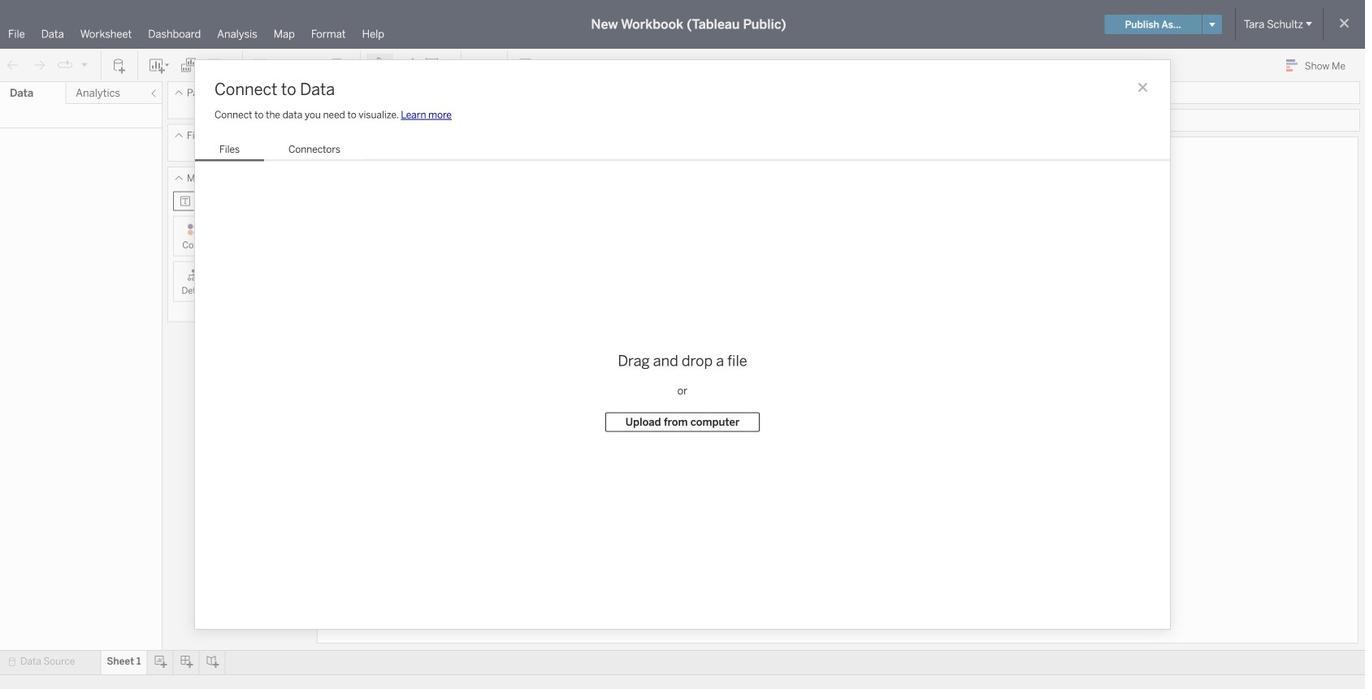 Task type: vqa. For each thing, say whether or not it's contained in the screenshot.
1st the Ben Norland 'Image' from left
no



Task type: describe. For each thing, give the bounding box(es) containing it.
show/hide cards image
[[471, 57, 497, 74]]

new data source image
[[111, 57, 128, 74]]

clear sheet image
[[206, 57, 232, 74]]

format workbook image
[[399, 57, 415, 74]]

duplicate image
[[180, 57, 197, 74]]

highlight image
[[371, 57, 389, 74]]

download image
[[518, 57, 534, 74]]



Task type: locate. For each thing, give the bounding box(es) containing it.
swap rows and columns image
[[253, 57, 269, 74]]

undo image
[[5, 57, 21, 74]]

fit image
[[425, 57, 451, 74]]

redo image
[[31, 57, 47, 74]]

sort ascending image
[[279, 57, 295, 74]]

sort descending image
[[305, 57, 321, 74]]

0 horizontal spatial replay animation image
[[57, 57, 73, 73]]

replay animation image right redo icon
[[57, 57, 73, 73]]

replay animation image left the new data source icon
[[80, 60, 89, 69]]

collapse image
[[149, 89, 158, 98]]

1 horizontal spatial replay animation image
[[80, 60, 89, 69]]

new worksheet image
[[148, 57, 171, 74]]

list box
[[195, 140, 365, 162]]

totals image
[[331, 57, 350, 74]]

replay animation image
[[57, 57, 73, 73], [80, 60, 89, 69]]



